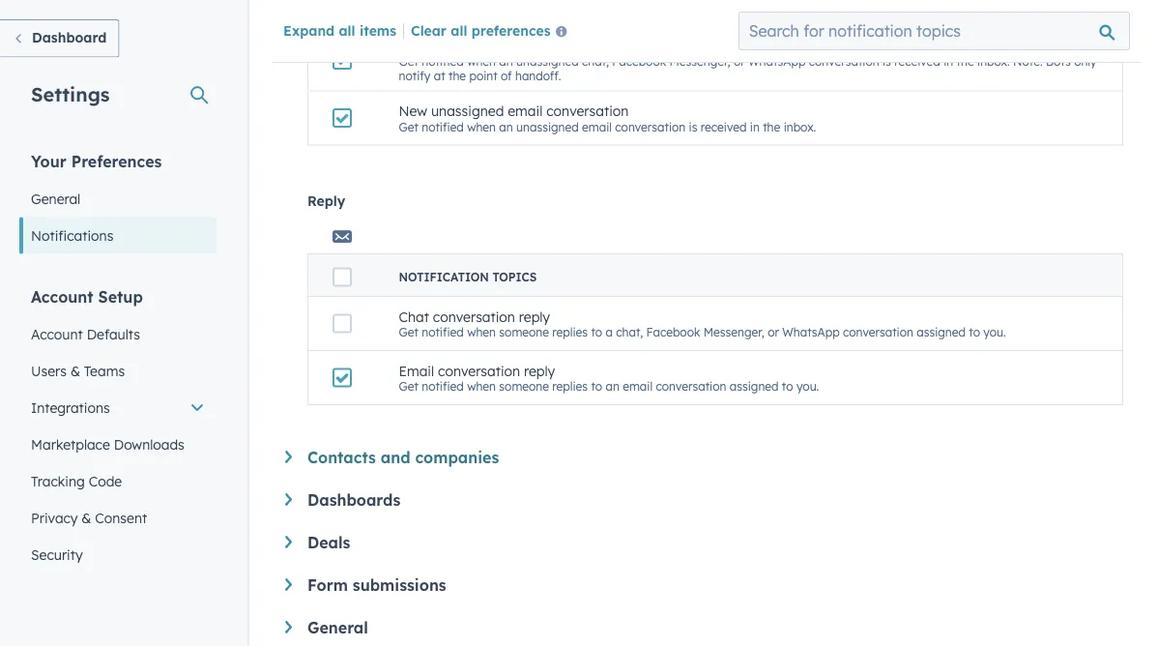 Task type: locate. For each thing, give the bounding box(es) containing it.
2 caret image from the top
[[285, 493, 292, 506]]

an inside new unassigned email conversation get notified when an unassigned email conversation is received in the inbox.
[[500, 119, 513, 134]]

1 all from the left
[[339, 22, 356, 38]]

get left at
[[399, 54, 419, 68]]

of
[[501, 68, 512, 83]]

1 vertical spatial facebook
[[647, 325, 701, 339]]

1 notified from the top
[[422, 54, 464, 68]]

users & teams link
[[19, 353, 217, 389]]

replies inside chat conversation reply get notified when someone replies to a chat, facebook messenger, or whatsapp conversation assigned to you.
[[553, 325, 588, 339]]

notified up companies
[[422, 379, 464, 394]]

all
[[339, 22, 356, 38], [451, 22, 468, 38]]

privacy & consent link
[[19, 500, 217, 536]]

2 vertical spatial caret image
[[285, 579, 292, 591]]

account for account defaults
[[31, 326, 83, 342]]

2 horizontal spatial the
[[957, 54, 975, 68]]

dashboards
[[308, 490, 401, 510]]

2 notified from the top
[[422, 119, 464, 134]]

0 vertical spatial you.
[[984, 325, 1007, 339]]

chat conversation reply get notified when someone replies to a chat, facebook messenger, or whatsapp conversation assigned to you.
[[399, 308, 1007, 339]]

an
[[500, 54, 513, 68], [500, 119, 513, 134], [606, 379, 620, 394]]

1 vertical spatial messenger,
[[704, 325, 765, 339]]

2 all from the left
[[451, 22, 468, 38]]

1 vertical spatial reply
[[524, 362, 555, 379]]

notification topics
[[399, 270, 537, 284]]

chat, inside new unassigned chat conversation get notified when an unassigned chat, facebook messenger, or whatsapp conversation is received in the inbox. note: bots only notify at the point of handoff.
[[582, 54, 609, 68]]

conversation
[[540, 37, 623, 54], [809, 54, 880, 68], [547, 102, 629, 119], [616, 119, 686, 134], [433, 308, 516, 325], [844, 325, 914, 339], [438, 362, 521, 379], [656, 379, 727, 394]]

account up account defaults
[[31, 287, 93, 306]]

notified inside email conversation reply get notified when someone replies to an email conversation assigned to you.
[[422, 379, 464, 394]]

1 vertical spatial whatsapp
[[783, 325, 840, 339]]

caret image left the 'contacts'
[[285, 451, 292, 463]]

someone for chat conversation reply
[[500, 325, 550, 339]]

is down search for notification topics search field
[[883, 54, 892, 68]]

2 someone from the top
[[500, 379, 550, 394]]

general
[[31, 190, 81, 207], [308, 618, 368, 638]]

0 vertical spatial whatsapp
[[749, 54, 806, 68]]

dashboard
[[32, 29, 107, 46]]

get down notify
[[399, 119, 419, 134]]

0 vertical spatial replies
[[553, 325, 588, 339]]

0 vertical spatial or
[[734, 54, 746, 68]]

all for expand
[[339, 22, 356, 38]]

is
[[883, 54, 892, 68], [689, 119, 698, 134]]

inbox. inside new unassigned email conversation get notified when an unassigned email conversation is received in the inbox.
[[784, 119, 817, 134]]

1 vertical spatial in
[[751, 119, 760, 134]]

4 notified from the top
[[422, 379, 464, 394]]

4 get from the top
[[399, 379, 419, 394]]

clear all preferences button
[[411, 20, 575, 43]]

1 vertical spatial received
[[701, 119, 747, 134]]

code
[[89, 473, 122, 490]]

1 vertical spatial assigned
[[730, 379, 779, 394]]

1 horizontal spatial all
[[451, 22, 468, 38]]

1 horizontal spatial chat,
[[617, 325, 643, 339]]

only
[[1075, 54, 1098, 68]]

when left of
[[467, 54, 496, 68]]

all left items
[[339, 22, 356, 38]]

facebook right a
[[647, 325, 701, 339]]

account for account setup
[[31, 287, 93, 306]]

1 vertical spatial inbox.
[[784, 119, 817, 134]]

0 horizontal spatial is
[[689, 119, 698, 134]]

when down 'point'
[[467, 119, 496, 134]]

replies
[[553, 325, 588, 339], [553, 379, 588, 394]]

1 horizontal spatial is
[[883, 54, 892, 68]]

caret image inside form submissions dropdown button
[[285, 579, 292, 591]]

1 vertical spatial or
[[768, 325, 780, 339]]

expand all items button
[[283, 22, 397, 38]]

0 horizontal spatial assigned
[[730, 379, 779, 394]]

0 vertical spatial an
[[500, 54, 513, 68]]

1 vertical spatial general
[[308, 618, 368, 638]]

1 horizontal spatial the
[[763, 119, 781, 134]]

1 vertical spatial chat,
[[617, 325, 643, 339]]

account defaults link
[[19, 316, 217, 353]]

whatsapp inside chat conversation reply get notified when someone replies to a chat, facebook messenger, or whatsapp conversation assigned to you.
[[783, 325, 840, 339]]

new
[[399, 37, 428, 54], [399, 102, 428, 119]]

0 vertical spatial facebook
[[613, 54, 667, 68]]

0 vertical spatial account
[[31, 287, 93, 306]]

0 vertical spatial chat,
[[582, 54, 609, 68]]

caret image
[[285, 451, 292, 463], [285, 493, 292, 506], [285, 579, 292, 591]]

caret image left form
[[285, 579, 292, 591]]

someone inside email conversation reply get notified when someone replies to an email conversation assigned to you.
[[500, 379, 550, 394]]

0 horizontal spatial chat,
[[582, 54, 609, 68]]

1 caret image from the top
[[285, 451, 292, 463]]

deals
[[308, 533, 351, 552]]

unassigned
[[431, 37, 504, 54], [517, 54, 579, 68], [431, 102, 504, 119], [517, 119, 579, 134]]

new for new unassigned email conversation
[[399, 102, 428, 119]]

when down notification topics
[[467, 325, 496, 339]]

0 horizontal spatial all
[[339, 22, 356, 38]]

3 caret image from the top
[[285, 579, 292, 591]]

0 horizontal spatial email
[[508, 102, 543, 119]]

1 replies from the top
[[553, 325, 588, 339]]

2 when from the top
[[467, 119, 496, 134]]

0 horizontal spatial received
[[701, 119, 747, 134]]

tracking code link
[[19, 463, 217, 500]]

deals button
[[285, 533, 1124, 552]]

0 vertical spatial &
[[71, 362, 80, 379]]

items
[[360, 22, 397, 38]]

inbox.
[[978, 54, 1011, 68], [784, 119, 817, 134]]

0 horizontal spatial or
[[734, 54, 746, 68]]

2 horizontal spatial email
[[623, 379, 653, 394]]

0 horizontal spatial you.
[[797, 379, 820, 394]]

or inside new unassigned chat conversation get notified when an unassigned chat, facebook messenger, or whatsapp conversation is received in the inbox. note: bots only notify at the point of handoff.
[[734, 54, 746, 68]]

0 vertical spatial reply
[[519, 308, 550, 325]]

whatsapp
[[749, 54, 806, 68], [783, 325, 840, 339]]

1 account from the top
[[31, 287, 93, 306]]

in down new unassigned chat conversation get notified when an unassigned chat, facebook messenger, or whatsapp conversation is received in the inbox. note: bots only notify at the point of handoff.
[[751, 119, 760, 134]]

caret image inside the deals dropdown button
[[285, 536, 292, 548]]

you.
[[984, 325, 1007, 339], [797, 379, 820, 394]]

submissions
[[353, 576, 447, 595]]

1 vertical spatial you.
[[797, 379, 820, 394]]

messenger,
[[670, 54, 731, 68], [704, 325, 765, 339]]

settings
[[31, 82, 110, 106]]

replies for email conversation reply
[[553, 379, 588, 394]]

someone inside chat conversation reply get notified when someone replies to a chat, facebook messenger, or whatsapp conversation assigned to you.
[[500, 325, 550, 339]]

general down form
[[308, 618, 368, 638]]

1 caret image from the top
[[285, 536, 292, 548]]

reply
[[308, 192, 345, 209]]

0 vertical spatial new
[[399, 37, 428, 54]]

caret image inside general dropdown button
[[285, 621, 292, 634]]

caret image for form submissions
[[285, 579, 292, 591]]

1 vertical spatial account
[[31, 326, 83, 342]]

all inside button
[[451, 22, 468, 38]]

get inside email conversation reply get notified when someone replies to an email conversation assigned to you.
[[399, 379, 419, 394]]

1 new from the top
[[399, 37, 428, 54]]

when
[[467, 54, 496, 68], [467, 119, 496, 134], [467, 325, 496, 339], [467, 379, 496, 394]]

or
[[734, 54, 746, 68], [768, 325, 780, 339]]

an right 'point'
[[500, 54, 513, 68]]

get
[[399, 54, 419, 68], [399, 119, 419, 134], [399, 325, 419, 339], [399, 379, 419, 394]]

expand all items
[[283, 22, 397, 38]]

preferences
[[472, 22, 551, 38]]

email inside email conversation reply get notified when someone replies to an email conversation assigned to you.
[[623, 379, 653, 394]]

get inside new unassigned email conversation get notified when an unassigned email conversation is received in the inbox.
[[399, 119, 419, 134]]

0 horizontal spatial in
[[751, 119, 760, 134]]

chat, right a
[[617, 325, 643, 339]]

1 horizontal spatial received
[[895, 54, 941, 68]]

1 vertical spatial &
[[82, 509, 91, 526]]

1 vertical spatial caret image
[[285, 493, 292, 506]]

1 horizontal spatial you.
[[984, 325, 1007, 339]]

assigned
[[917, 325, 966, 339], [730, 379, 779, 394]]

topics
[[493, 270, 537, 284]]

the
[[957, 54, 975, 68], [449, 68, 466, 83], [763, 119, 781, 134]]

to
[[592, 325, 603, 339], [970, 325, 981, 339], [592, 379, 603, 394], [782, 379, 794, 394]]

3 get from the top
[[399, 325, 419, 339]]

unassigned down 'point'
[[431, 102, 504, 119]]

1 vertical spatial caret image
[[285, 621, 292, 634]]

chat
[[399, 308, 429, 325]]

2 vertical spatial an
[[606, 379, 620, 394]]

caret image for contacts and companies
[[285, 451, 292, 463]]

an down a
[[606, 379, 620, 394]]

0 horizontal spatial &
[[71, 362, 80, 379]]

contacts and companies
[[308, 448, 499, 467]]

notified
[[422, 54, 464, 68], [422, 119, 464, 134], [422, 325, 464, 339], [422, 379, 464, 394]]

1 horizontal spatial &
[[82, 509, 91, 526]]

4 when from the top
[[467, 379, 496, 394]]

notify
[[399, 68, 431, 83]]

0 vertical spatial inbox.
[[978, 54, 1011, 68]]

inbox. inside new unassigned chat conversation get notified when an unassigned chat, facebook messenger, or whatsapp conversation is received in the inbox. note: bots only notify at the point of handoff.
[[978, 54, 1011, 68]]

bots
[[1047, 54, 1072, 68]]

note:
[[1014, 54, 1044, 68]]

0 vertical spatial someone
[[500, 325, 550, 339]]

3 notified from the top
[[422, 325, 464, 339]]

the down search for notification topics search field
[[957, 54, 975, 68]]

reply for email conversation reply
[[524, 362, 555, 379]]

0 vertical spatial caret image
[[285, 451, 292, 463]]

someone
[[500, 325, 550, 339], [500, 379, 550, 394]]

when inside email conversation reply get notified when someone replies to an email conversation assigned to you.
[[467, 379, 496, 394]]

marketplace downloads link
[[19, 426, 217, 463]]

1 vertical spatial replies
[[553, 379, 588, 394]]

email
[[508, 102, 543, 119], [582, 119, 612, 134], [623, 379, 653, 394]]

new unassigned email conversation get notified when an unassigned email conversation is received in the inbox.
[[399, 102, 817, 134]]

replies inside email conversation reply get notified when someone replies to an email conversation assigned to you.
[[553, 379, 588, 394]]

1 horizontal spatial assigned
[[917, 325, 966, 339]]

caret image inside dashboards dropdown button
[[285, 493, 292, 506]]

all right clear
[[451, 22, 468, 38]]

1 horizontal spatial general
[[308, 618, 368, 638]]

general inside your preferences element
[[31, 190, 81, 207]]

privacy & consent
[[31, 509, 147, 526]]

0 vertical spatial messenger,
[[670, 54, 731, 68]]

2 get from the top
[[399, 119, 419, 134]]

is down new unassigned chat conversation get notified when an unassigned chat, facebook messenger, or whatsapp conversation is received in the inbox. note: bots only notify at the point of handoff.
[[689, 119, 698, 134]]

marketplace
[[31, 436, 110, 453]]

new unassigned chat conversation get notified when an unassigned chat, facebook messenger, or whatsapp conversation is received in the inbox. note: bots only notify at the point of handoff.
[[399, 37, 1098, 83]]

1 horizontal spatial or
[[768, 325, 780, 339]]

caret image for general
[[285, 621, 292, 634]]

3 when from the top
[[467, 325, 496, 339]]

in down search for notification topics search field
[[944, 54, 954, 68]]

whatsapp inside new unassigned chat conversation get notified when an unassigned chat, facebook messenger, or whatsapp conversation is received in the inbox. note: bots only notify at the point of handoff.
[[749, 54, 806, 68]]

notified down clear
[[422, 54, 464, 68]]

facebook
[[613, 54, 667, 68], [647, 325, 701, 339]]

a
[[606, 325, 613, 339]]

0 vertical spatial is
[[883, 54, 892, 68]]

received down search for notification topics search field
[[895, 54, 941, 68]]

reply inside chat conversation reply get notified when someone replies to a chat, facebook messenger, or whatsapp conversation assigned to you.
[[519, 308, 550, 325]]

0 vertical spatial general
[[31, 190, 81, 207]]

integrations
[[31, 399, 110, 416]]

caret image for dashboards
[[285, 493, 292, 506]]

the down new unassigned chat conversation get notified when an unassigned chat, facebook messenger, or whatsapp conversation is received in the inbox. note: bots only notify at the point of handoff.
[[763, 119, 781, 134]]

1 get from the top
[[399, 54, 419, 68]]

form submissions
[[308, 576, 447, 595]]

1 vertical spatial new
[[399, 102, 428, 119]]

messenger, inside new unassigned chat conversation get notified when an unassigned chat, facebook messenger, or whatsapp conversation is received in the inbox. note: bots only notify at the point of handoff.
[[670, 54, 731, 68]]

reply inside email conversation reply get notified when someone replies to an email conversation assigned to you.
[[524, 362, 555, 379]]

1 when from the top
[[467, 54, 496, 68]]

when right email
[[467, 379, 496, 394]]

2 account from the top
[[31, 326, 83, 342]]

replies for chat conversation reply
[[553, 325, 588, 339]]

1 someone from the top
[[500, 325, 550, 339]]

0 vertical spatial in
[[944, 54, 954, 68]]

1 horizontal spatial in
[[944, 54, 954, 68]]

inbox. left note:
[[978, 54, 1011, 68]]

new up notify
[[399, 37, 428, 54]]

the right at
[[449, 68, 466, 83]]

1 horizontal spatial inbox.
[[978, 54, 1011, 68]]

2 replies from the top
[[553, 379, 588, 394]]

users
[[31, 362, 67, 379]]

1 vertical spatial an
[[500, 119, 513, 134]]

& right privacy
[[82, 509, 91, 526]]

an inside new unassigned chat conversation get notified when an unassigned chat, facebook messenger, or whatsapp conversation is received in the inbox. note: bots only notify at the point of handoff.
[[500, 54, 513, 68]]

new inside new unassigned chat conversation get notified when an unassigned chat, facebook messenger, or whatsapp conversation is received in the inbox. note: bots only notify at the point of handoff.
[[399, 37, 428, 54]]

form
[[308, 576, 348, 595]]

1 vertical spatial is
[[689, 119, 698, 134]]

& for privacy
[[82, 509, 91, 526]]

expand
[[283, 22, 335, 38]]

0 horizontal spatial general
[[31, 190, 81, 207]]

notified up email
[[422, 325, 464, 339]]

chat,
[[582, 54, 609, 68], [617, 325, 643, 339]]

caret image for deals
[[285, 536, 292, 548]]

inbox. down new unassigned chat conversation get notified when an unassigned chat, facebook messenger, or whatsapp conversation is received in the inbox. note: bots only notify at the point of handoff.
[[784, 119, 817, 134]]

reply
[[519, 308, 550, 325], [524, 362, 555, 379]]

get up email
[[399, 325, 419, 339]]

& right users
[[71, 362, 80, 379]]

1 vertical spatial someone
[[500, 379, 550, 394]]

email
[[399, 362, 434, 379]]

notified down at
[[422, 119, 464, 134]]

0 vertical spatial received
[[895, 54, 941, 68]]

clear all preferences
[[411, 22, 551, 38]]

new for new unassigned chat conversation
[[399, 37, 428, 54]]

&
[[71, 362, 80, 379], [82, 509, 91, 526]]

get down chat
[[399, 379, 419, 394]]

in
[[944, 54, 954, 68], [751, 119, 760, 134]]

2 new from the top
[[399, 102, 428, 119]]

caret image inside contacts and companies dropdown button
[[285, 451, 292, 463]]

assigned inside email conversation reply get notified when someone replies to an email conversation assigned to you.
[[730, 379, 779, 394]]

received
[[895, 54, 941, 68], [701, 119, 747, 134]]

facebook up new unassigned email conversation get notified when an unassigned email conversation is received in the inbox.
[[613, 54, 667, 68]]

account up users
[[31, 326, 83, 342]]

facebook inside new unassigned chat conversation get notified when an unassigned chat, facebook messenger, or whatsapp conversation is received in the inbox. note: bots only notify at the point of handoff.
[[613, 54, 667, 68]]

0 vertical spatial caret image
[[285, 536, 292, 548]]

general down the your
[[31, 190, 81, 207]]

new inside new unassigned email conversation get notified when an unassigned email conversation is received in the inbox.
[[399, 102, 428, 119]]

0 horizontal spatial inbox.
[[784, 119, 817, 134]]

chat, up new unassigned email conversation get notified when an unassigned email conversation is received in the inbox.
[[582, 54, 609, 68]]

caret image
[[285, 536, 292, 548], [285, 621, 292, 634]]

new down notify
[[399, 102, 428, 119]]

caret image left "dashboards"
[[285, 493, 292, 506]]

notified inside chat conversation reply get notified when someone replies to a chat, facebook messenger, or whatsapp conversation assigned to you.
[[422, 325, 464, 339]]

account
[[31, 287, 93, 306], [31, 326, 83, 342]]

2 caret image from the top
[[285, 621, 292, 634]]

an down of
[[500, 119, 513, 134]]

received down new unassigned chat conversation get notified when an unassigned chat, facebook messenger, or whatsapp conversation is received in the inbox. note: bots only notify at the point of handoff.
[[701, 119, 747, 134]]

0 vertical spatial assigned
[[917, 325, 966, 339]]



Task type: vqa. For each thing, say whether or not it's contained in the screenshot.
PREMIUM
no



Task type: describe. For each thing, give the bounding box(es) containing it.
preferences
[[71, 151, 162, 171]]

privacy
[[31, 509, 78, 526]]

your preferences element
[[19, 150, 217, 254]]

clear
[[411, 22, 447, 38]]

is inside new unassigned chat conversation get notified when an unassigned chat, facebook messenger, or whatsapp conversation is received in the inbox. note: bots only notify at the point of handoff.
[[883, 54, 892, 68]]

security link
[[19, 536, 217, 573]]

received inside new unassigned email conversation get notified when an unassigned email conversation is received in the inbox.
[[701, 119, 747, 134]]

account defaults
[[31, 326, 140, 342]]

dashboard link
[[0, 19, 119, 58]]

setup
[[98, 287, 143, 306]]

dashboards button
[[285, 490, 1124, 510]]

chat
[[508, 37, 536, 54]]

when inside chat conversation reply get notified when someone replies to a chat, facebook messenger, or whatsapp conversation assigned to you.
[[467, 325, 496, 339]]

an for email
[[500, 119, 513, 134]]

teams
[[84, 362, 125, 379]]

or inside chat conversation reply get notified when someone replies to a chat, facebook messenger, or whatsapp conversation assigned to you.
[[768, 325, 780, 339]]

1 horizontal spatial email
[[582, 119, 612, 134]]

notifications link
[[19, 217, 217, 254]]

notified inside new unassigned chat conversation get notified when an unassigned chat, facebook messenger, or whatsapp conversation is received in the inbox. note: bots only notify at the point of handoff.
[[422, 54, 464, 68]]

get inside chat conversation reply get notified when someone replies to a chat, facebook messenger, or whatsapp conversation assigned to you.
[[399, 325, 419, 339]]

your preferences
[[31, 151, 162, 171]]

notification
[[399, 270, 489, 284]]

chat, inside chat conversation reply get notified when someone replies to a chat, facebook messenger, or whatsapp conversation assigned to you.
[[617, 325, 643, 339]]

you. inside email conversation reply get notified when someone replies to an email conversation assigned to you.
[[797, 379, 820, 394]]

companies
[[415, 448, 499, 467]]

all for clear
[[451, 22, 468, 38]]

contacts
[[308, 448, 376, 467]]

users & teams
[[31, 362, 125, 379]]

unassigned up 'point'
[[431, 37, 504, 54]]

form submissions button
[[285, 576, 1124, 595]]

the inside new unassigned email conversation get notified when an unassigned email conversation is received in the inbox.
[[763, 119, 781, 134]]

consent
[[95, 509, 147, 526]]

integrations button
[[19, 389, 217, 426]]

tracking code
[[31, 473, 122, 490]]

received inside new unassigned chat conversation get notified when an unassigned chat, facebook messenger, or whatsapp conversation is received in the inbox. note: bots only notify at the point of handoff.
[[895, 54, 941, 68]]

general button
[[285, 618, 1124, 638]]

unassigned down handoff.
[[517, 119, 579, 134]]

general link
[[19, 180, 217, 217]]

account setup
[[31, 287, 143, 306]]

marketplace downloads
[[31, 436, 185, 453]]

contacts and companies button
[[285, 448, 1124, 467]]

unassigned right of
[[517, 54, 579, 68]]

and
[[381, 448, 411, 467]]

& for users
[[71, 362, 80, 379]]

get inside new unassigned chat conversation get notified when an unassigned chat, facebook messenger, or whatsapp conversation is received in the inbox. note: bots only notify at the point of handoff.
[[399, 54, 419, 68]]

in inside new unassigned chat conversation get notified when an unassigned chat, facebook messenger, or whatsapp conversation is received in the inbox. note: bots only notify at the point of handoff.
[[944, 54, 954, 68]]

at
[[434, 68, 446, 83]]

notifications
[[31, 227, 114, 244]]

an for chat
[[500, 54, 513, 68]]

when inside new unassigned chat conversation get notified when an unassigned chat, facebook messenger, or whatsapp conversation is received in the inbox. note: bots only notify at the point of handoff.
[[467, 54, 496, 68]]

someone for email conversation reply
[[500, 379, 550, 394]]

an inside email conversation reply get notified when someone replies to an email conversation assigned to you.
[[606, 379, 620, 394]]

is inside new unassigned email conversation get notified when an unassigned email conversation is received in the inbox.
[[689, 119, 698, 134]]

in inside new unassigned email conversation get notified when an unassigned email conversation is received in the inbox.
[[751, 119, 760, 134]]

0 horizontal spatial the
[[449, 68, 466, 83]]

when inside new unassigned email conversation get notified when an unassigned email conversation is received in the inbox.
[[467, 119, 496, 134]]

notified inside new unassigned email conversation get notified when an unassigned email conversation is received in the inbox.
[[422, 119, 464, 134]]

you. inside chat conversation reply get notified when someone replies to a chat, facebook messenger, or whatsapp conversation assigned to you.
[[984, 325, 1007, 339]]

tracking
[[31, 473, 85, 490]]

reply for chat conversation reply
[[519, 308, 550, 325]]

assigned inside chat conversation reply get notified when someone replies to a chat, facebook messenger, or whatsapp conversation assigned to you.
[[917, 325, 966, 339]]

handoff.
[[516, 68, 562, 83]]

defaults
[[87, 326, 140, 342]]

email conversation reply get notified when someone replies to an email conversation assigned to you.
[[399, 362, 820, 394]]

point
[[470, 68, 498, 83]]

facebook inside chat conversation reply get notified when someone replies to a chat, facebook messenger, or whatsapp conversation assigned to you.
[[647, 325, 701, 339]]

your
[[31, 151, 67, 171]]

security
[[31, 546, 83, 563]]

downloads
[[114, 436, 185, 453]]

account setup element
[[19, 286, 217, 573]]

messenger, inside chat conversation reply get notified when someone replies to a chat, facebook messenger, or whatsapp conversation assigned to you.
[[704, 325, 765, 339]]

Search for notification topics search field
[[739, 12, 1131, 50]]



